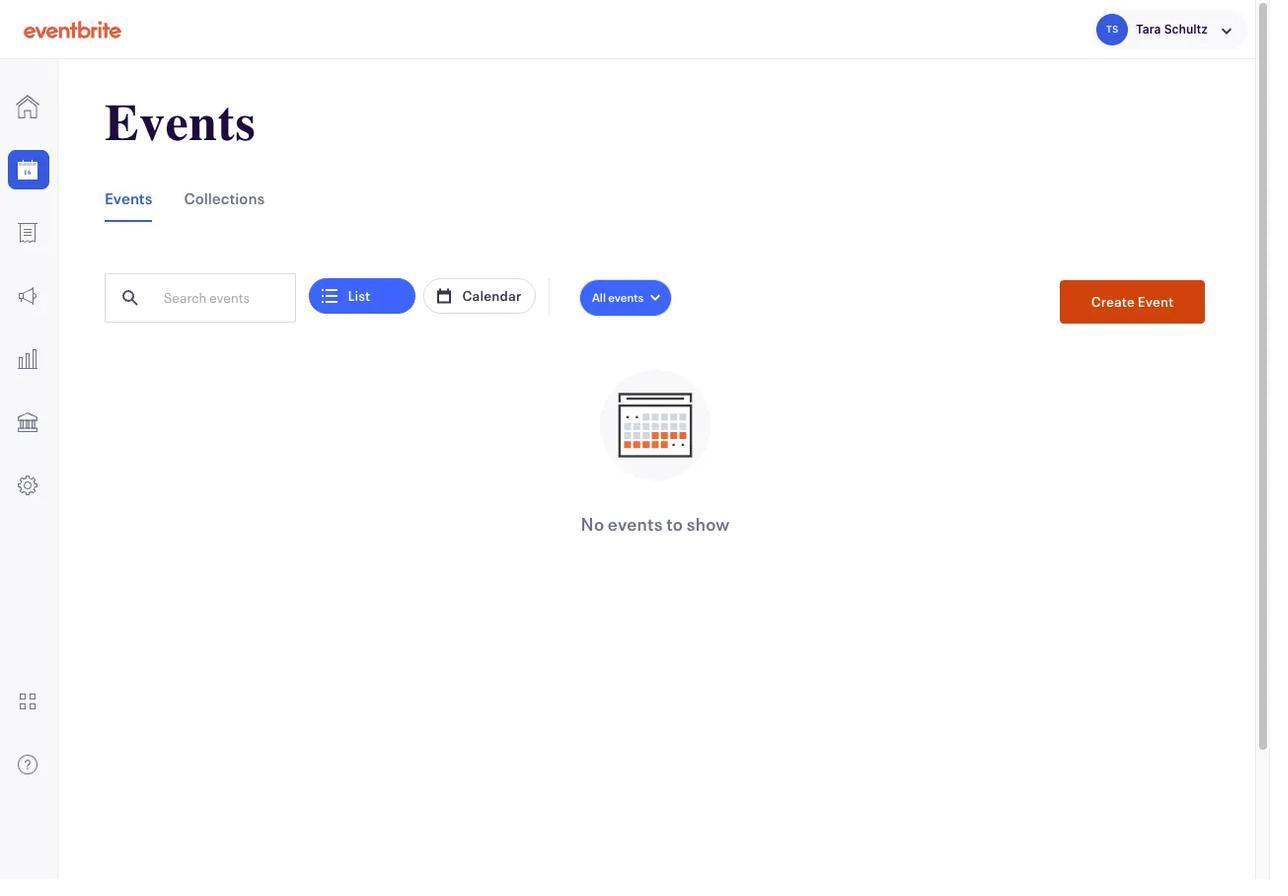 Task type: locate. For each thing, give the bounding box(es) containing it.
display default image down the display active "icon"
[[16, 221, 39, 245]]

display default image inside reporting text box
[[16, 347, 39, 371]]

display default image inside home text box
[[16, 95, 39, 118]]

all events
[[592, 290, 644, 305]]

6 display default image from the top
[[16, 474, 39, 497]]

4 display default image from the top
[[16, 347, 39, 371]]

7 display default image from the top
[[16, 690, 39, 714]]

all events menu bar
[[579, 279, 672, 325]]

1 display default image from the top
[[16, 95, 39, 118]]

2 display default image from the top
[[16, 221, 39, 245]]

display default image down reporting text box
[[16, 411, 39, 434]]

display default image inside marketing text box
[[16, 284, 39, 308]]

display default image inside orders 'text box'
[[16, 221, 39, 245]]

display default image for marketing text box
[[16, 284, 39, 308]]

create event link
[[1060, 280, 1206, 324]]

no
[[581, 512, 604, 536]]

tab list containing events
[[105, 164, 1206, 234]]

events for all
[[608, 290, 644, 305]]

display default image down finance text box at the left of page
[[16, 474, 39, 497]]

1 vertical spatial events
[[608, 512, 663, 536]]

display default image up finance text box at the left of page
[[16, 347, 39, 371]]

5 display default image from the top
[[16, 411, 39, 434]]

event
[[1138, 292, 1174, 311]]

display default image for home text box
[[16, 95, 39, 118]]

display default image up display default image
[[16, 690, 39, 714]]

display default image
[[16, 95, 39, 118], [16, 221, 39, 245], [16, 284, 39, 308], [16, 347, 39, 371], [16, 411, 39, 434], [16, 474, 39, 497], [16, 690, 39, 714]]

events left "collections" 'button' at the left of the page
[[105, 188, 152, 208]]

events up "collections" 'button' at the left of the page
[[105, 94, 256, 153]]

Reporting text field
[[0, 339, 57, 379]]

Apps text field
[[0, 682, 57, 722]]

display default image inside org settings text field
[[16, 474, 39, 497]]

show
[[687, 512, 730, 536]]

events left to
[[608, 512, 663, 536]]

0 vertical spatial events
[[105, 94, 256, 153]]

all events link
[[579, 279, 672, 317]]

0 vertical spatial events
[[608, 290, 644, 305]]

tab list
[[105, 164, 1206, 234]]

Help Center text field
[[0, 745, 57, 785]]

display default image for finance text box at the left of page
[[16, 411, 39, 434]]

events inside menu bar
[[608, 290, 644, 305]]

display default image up the display active "icon"
[[16, 95, 39, 118]]

display default image inside finance text box
[[16, 411, 39, 434]]

collections
[[184, 188, 265, 208]]

to
[[666, 512, 683, 536]]

display default image up reporting text box
[[16, 284, 39, 308]]

display default image inside apps text field
[[16, 690, 39, 714]]

events
[[608, 290, 644, 305], [608, 512, 663, 536]]

events right "all"
[[608, 290, 644, 305]]

3 display default image from the top
[[16, 284, 39, 308]]

events
[[105, 94, 256, 153], [105, 188, 152, 208]]

1 vertical spatial events
[[105, 188, 152, 208]]



Task type: vqa. For each thing, say whether or not it's contained in the screenshot.
Sign Up ELEMENT
no



Task type: describe. For each thing, give the bounding box(es) containing it.
Home text field
[[0, 87, 57, 126]]

display default image for reporting text box
[[16, 347, 39, 371]]

collections button
[[184, 176, 265, 220]]

1 events from the top
[[105, 94, 256, 153]]

display active image
[[16, 158, 39, 182]]

calendar button
[[423, 278, 536, 314]]

schultz
[[1164, 21, 1208, 36]]

Finance text field
[[0, 403, 57, 442]]

tara schultz
[[1136, 21, 1208, 36]]

Orders text field
[[0, 213, 57, 253]]

2 events from the top
[[105, 188, 152, 208]]

display default image for orders 'text box'
[[16, 221, 39, 245]]

Events text field
[[0, 150, 57, 189]]

display default image
[[16, 753, 39, 777]]

tara
[[1136, 21, 1161, 36]]

Org Settings text field
[[0, 466, 57, 505]]

eventbrite image
[[24, 19, 121, 39]]

tara schultz menu bar
[[1069, 0, 1255, 59]]

Marketing text field
[[0, 276, 57, 316]]

display default image for org settings text field
[[16, 474, 39, 497]]

Search events text field
[[150, 275, 294, 321]]

events for no
[[608, 512, 663, 536]]

all
[[592, 290, 606, 305]]

calendar
[[462, 286, 521, 305]]

create event
[[1092, 292, 1174, 311]]

create
[[1092, 292, 1136, 311]]

display default image for apps text field
[[16, 690, 39, 714]]

events button
[[105, 176, 152, 222]]

no events to show
[[581, 512, 730, 536]]



